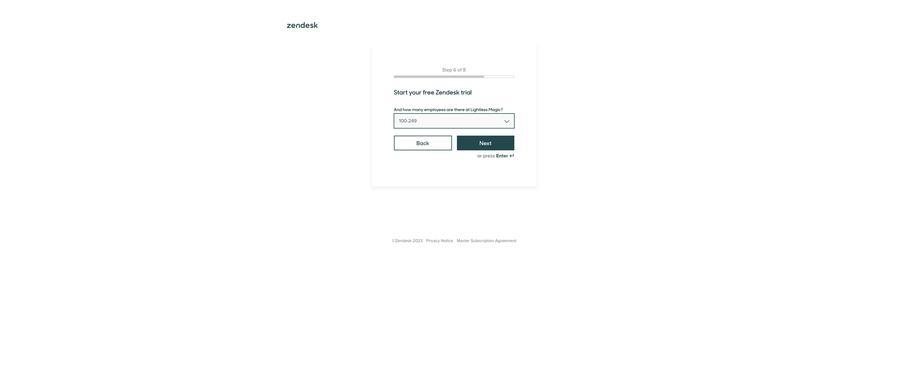Task type: locate. For each thing, give the bounding box(es) containing it.
employees
[[424, 106, 446, 112]]

next
[[480, 139, 492, 147]]

master subscription agreement link
[[457, 238, 516, 244]]

or press enter
[[478, 153, 508, 159]]

notice
[[441, 238, 453, 244]]

back
[[417, 139, 429, 147]]

or
[[478, 153, 482, 159]]

are
[[447, 106, 453, 112]]

subscription
[[471, 238, 494, 244]]

and how many employees are there at lightless magic ?
[[394, 106, 503, 112]]

zendesk image
[[287, 22, 318, 28]]

trial
[[461, 88, 472, 96]]

2023
[[413, 238, 423, 244]]

6
[[453, 67, 456, 73]]

?
[[501, 106, 503, 112]]

there
[[454, 106, 465, 112]]

next button
[[457, 136, 514, 151]]

enter image
[[509, 154, 514, 159]]

lightless
[[471, 106, 488, 112]]

master subscription agreement
[[457, 238, 516, 244]]

start
[[394, 88, 408, 96]]

enter
[[496, 153, 508, 159]]



Task type: describe. For each thing, give the bounding box(es) containing it.
start your free zendesk trial
[[394, 88, 472, 96]]

step
[[442, 67, 452, 73]]

©zendesk
[[392, 238, 412, 244]]

step 6 of 8
[[442, 67, 466, 73]]

press
[[483, 153, 495, 159]]

©zendesk 2023
[[392, 238, 423, 244]]

at
[[466, 106, 470, 112]]

agreement
[[495, 238, 516, 244]]

privacy notice link
[[426, 238, 453, 244]]

how
[[403, 106, 411, 112]]

magic
[[489, 106, 501, 112]]

back button
[[394, 136, 452, 151]]

many
[[412, 106, 423, 112]]

privacy
[[426, 238, 440, 244]]

zendesk
[[436, 88, 460, 96]]

of
[[458, 67, 462, 73]]

©zendesk 2023 link
[[392, 238, 423, 244]]

and
[[394, 106, 402, 112]]

8
[[463, 67, 466, 73]]

your
[[409, 88, 422, 96]]

master
[[457, 238, 470, 244]]

free
[[423, 88, 435, 96]]

privacy notice
[[426, 238, 453, 244]]



Task type: vqa. For each thing, say whether or not it's contained in the screenshot.
And
yes



